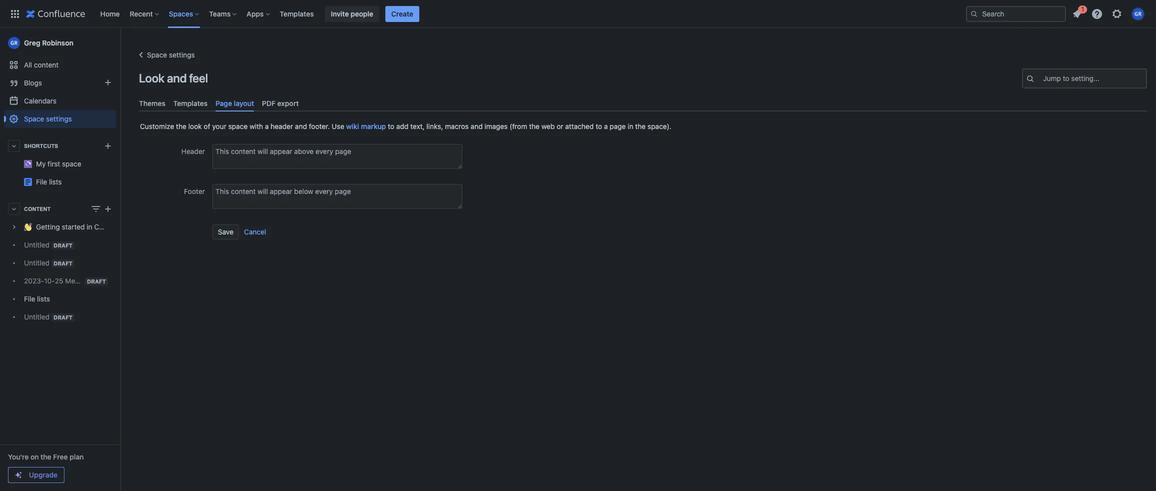 Task type: describe. For each thing, give the bounding box(es) containing it.
look
[[188, 122, 202, 131]]

all
[[24, 61, 32, 69]]

free
[[53, 453, 68, 461]]

create link
[[385, 6, 420, 22]]

on
[[31, 453, 39, 461]]

the left the space).
[[636, 122, 646, 131]]

content
[[24, 206, 51, 212]]

space settings inside space element
[[24, 115, 72, 123]]

search image
[[971, 10, 979, 18]]

1 horizontal spatial and
[[295, 122, 307, 131]]

space settings link inside space element
[[4, 110, 116, 128]]

greg robinson
[[24, 39, 74, 47]]

page
[[216, 99, 232, 108]]

2023-
[[24, 277, 44, 285]]

(from
[[510, 122, 528, 131]]

home
[[100, 9, 120, 18]]

upgrade
[[29, 471, 58, 479]]

2 a from the left
[[604, 122, 608, 131]]

add
[[397, 122, 409, 131]]

0 horizontal spatial my first space
[[36, 160, 81, 168]]

look and feel
[[139, 71, 208, 85]]

calendars
[[24, 97, 56, 105]]

all content
[[24, 61, 59, 69]]

Header text field
[[213, 144, 463, 169]]

0 horizontal spatial and
[[167, 71, 187, 85]]

pdf
[[262, 99, 276, 108]]

macros
[[445, 122, 469, 131]]

teams button
[[206, 6, 241, 22]]

all content link
[[4, 56, 116, 74]]

invite people
[[331, 9, 373, 18]]

layout
[[234, 99, 254, 108]]

draft down 25
[[54, 314, 73, 321]]

1 untitled from the top
[[24, 241, 50, 249]]

templates inside global element
[[280, 9, 314, 18]]

file inside tree
[[24, 295, 35, 303]]

draft down "getting started in confluence" link
[[54, 242, 73, 249]]

my for my first space link under shortcuts dropdown button
[[36, 160, 46, 168]]

create a blog image
[[102, 77, 114, 89]]

2 horizontal spatial to
[[1064, 74, 1070, 83]]

my for my first space link under 'add shortcut' image
[[116, 156, 126, 164]]

home link
[[97, 6, 123, 22]]

page layout link
[[212, 95, 258, 112]]

page layout
[[216, 99, 254, 108]]

with
[[250, 122, 263, 131]]

appswitcher icon image
[[9, 8, 21, 20]]

1
[[1082, 5, 1085, 13]]

apps button
[[244, 6, 274, 22]]

links,
[[427, 122, 443, 131]]

1 vertical spatial templates
[[174, 99, 208, 108]]

first for my first space link under shortcuts dropdown button
[[48, 160, 60, 168]]

global element
[[6, 0, 965, 28]]

jump
[[1044, 74, 1062, 83]]

0 horizontal spatial to
[[388, 122, 395, 131]]

greg
[[24, 39, 40, 47]]

calendars link
[[4, 92, 116, 110]]

web
[[542, 122, 555, 131]]

help icon image
[[1092, 8, 1104, 20]]

10-
[[44, 277, 55, 285]]

notification icon image
[[1072, 8, 1084, 20]]

my first space link down shortcuts dropdown button
[[36, 160, 81, 168]]

tab list containing themes
[[135, 95, 1152, 112]]

look
[[139, 71, 165, 85]]

plan
[[70, 453, 84, 461]]

page
[[610, 122, 626, 131]]

upgrade button
[[9, 468, 64, 483]]

greg robinson link
[[4, 33, 116, 53]]

0 vertical spatial in
[[628, 122, 634, 131]]

content button
[[4, 200, 116, 218]]

getting started in confluence
[[36, 223, 131, 231]]

premium image
[[15, 471, 23, 479]]

spaces button
[[166, 6, 203, 22]]

0 vertical spatial space
[[147, 51, 167, 59]]

banner containing home
[[0, 0, 1157, 28]]

25
[[55, 277, 63, 285]]

footer
[[184, 187, 205, 196]]

people
[[351, 9, 373, 18]]

customize the look of your space with a header and footer. use wiki markup to add text, links, macros and images (from the web or attached to a page in the space).
[[140, 122, 672, 131]]

the inside space element
[[41, 453, 51, 461]]

collapse sidebar image
[[109, 33, 131, 53]]

confluence
[[94, 223, 131, 231]]

1 horizontal spatial space settings
[[147, 51, 195, 59]]

invite people button
[[325, 6, 379, 22]]

2023-10-25 meeting notes
[[24, 277, 111, 285]]

themes link
[[135, 95, 170, 112]]

recent button
[[127, 6, 163, 22]]

1 horizontal spatial templates link
[[277, 6, 317, 22]]

1 horizontal spatial to
[[596, 122, 603, 131]]

the left look
[[176, 122, 187, 131]]

blogs link
[[4, 74, 116, 92]]

file lists link up content "dropdown button" at the left of the page
[[4, 173, 142, 191]]

customize
[[140, 122, 174, 131]]

setting...
[[1072, 74, 1100, 83]]

invite
[[331, 9, 349, 18]]

robinson
[[42, 39, 74, 47]]

text,
[[411, 122, 425, 131]]

of
[[204, 122, 210, 131]]

getting
[[36, 223, 60, 231]]



Task type: locate. For each thing, give the bounding box(es) containing it.
settings
[[169, 51, 195, 59], [46, 115, 72, 123]]

spaces
[[169, 9, 193, 18]]

settings inside space element
[[46, 115, 72, 123]]

first for my first space link under 'add shortcut' image
[[128, 156, 140, 164]]

file lists link
[[4, 173, 142, 191], [36, 178, 62, 186], [4, 290, 116, 308]]

untitled down '2023-'
[[24, 313, 50, 321]]

file for file lists link on top of content "dropdown button" at the left of the page
[[116, 174, 127, 182]]

file
[[116, 174, 127, 182], [36, 178, 47, 186], [24, 295, 35, 303]]

1 horizontal spatial space
[[147, 51, 167, 59]]

1 a from the left
[[265, 122, 269, 131]]

my first space link down 'add shortcut' image
[[4, 155, 162, 173]]

space left with
[[228, 122, 248, 131]]

file lists link inside tree
[[4, 290, 116, 308]]

pdf export
[[262, 99, 299, 108]]

settings up look and feel
[[169, 51, 195, 59]]

teams
[[209, 9, 231, 18]]

and left feel
[[167, 71, 187, 85]]

first down shortcuts dropdown button
[[48, 160, 60, 168]]

untitled draft down getting
[[24, 241, 73, 249]]

Footer text field
[[213, 184, 463, 209]]

1 horizontal spatial settings
[[169, 51, 195, 59]]

space settings
[[147, 51, 195, 59], [24, 115, 72, 123]]

0 vertical spatial settings
[[169, 51, 195, 59]]

space
[[228, 122, 248, 131], [142, 156, 162, 164], [62, 160, 81, 168]]

and left images
[[471, 122, 483, 131]]

1 horizontal spatial templates
[[280, 9, 314, 18]]

Search settings text field
[[1044, 74, 1046, 84]]

space down customize
[[142, 156, 162, 164]]

file lists link right file lists image at the top left
[[36, 178, 62, 186]]

my first space link
[[4, 155, 162, 173], [36, 160, 81, 168]]

settings icon image
[[1112, 8, 1124, 20]]

1 horizontal spatial space settings link
[[135, 49, 195, 61]]

templates
[[280, 9, 314, 18], [174, 99, 208, 108]]

meeting
[[65, 277, 91, 285]]

you're on the free plan
[[8, 453, 84, 461]]

1 vertical spatial templates link
[[170, 95, 212, 112]]

templates right "apps" popup button on the left
[[280, 9, 314, 18]]

0 horizontal spatial templates link
[[170, 95, 212, 112]]

2 horizontal spatial and
[[471, 122, 483, 131]]

in right page at the right of page
[[628, 122, 634, 131]]

wiki markup button
[[346, 122, 386, 132]]

tab list
[[135, 95, 1152, 112]]

1 vertical spatial space settings link
[[4, 110, 116, 128]]

1 vertical spatial settings
[[46, 115, 72, 123]]

to left page at the right of page
[[596, 122, 603, 131]]

first down customize
[[128, 156, 140, 164]]

images
[[485, 122, 508, 131]]

space settings link up look and feel
[[135, 49, 195, 61]]

0 vertical spatial untitled
[[24, 241, 50, 249]]

to right jump
[[1064, 74, 1070, 83]]

your
[[212, 122, 227, 131]]

jump to setting...
[[1044, 74, 1100, 83]]

space for my first space link under shortcuts dropdown button
[[62, 160, 81, 168]]

draft right 25
[[87, 278, 106, 285]]

0 vertical spatial space settings
[[147, 51, 195, 59]]

shortcuts button
[[4, 137, 116, 155]]

untitled down getting
[[24, 241, 50, 249]]

lists
[[129, 174, 142, 182], [49, 178, 62, 186], [37, 295, 50, 303]]

0 horizontal spatial in
[[87, 223, 92, 231]]

a right with
[[265, 122, 269, 131]]

1 horizontal spatial my first space
[[116, 156, 162, 164]]

to
[[1064, 74, 1070, 83], [388, 122, 395, 131], [596, 122, 603, 131]]

and left footer.
[[295, 122, 307, 131]]

1 vertical spatial untitled
[[24, 259, 50, 267]]

None submit
[[213, 225, 239, 240], [244, 225, 267, 240], [213, 225, 239, 240], [244, 225, 267, 240]]

untitled draft
[[24, 241, 73, 249], [24, 259, 73, 267], [24, 313, 73, 321]]

tree inside space element
[[4, 218, 131, 326]]

create a page image
[[102, 203, 114, 215]]

1 horizontal spatial file
[[36, 178, 47, 186]]

draft up 25
[[54, 260, 73, 267]]

0 horizontal spatial space settings
[[24, 115, 72, 123]]

tree
[[4, 218, 131, 326]]

templates link
[[277, 6, 317, 22], [170, 95, 212, 112]]

footer.
[[309, 122, 330, 131]]

recent
[[130, 9, 153, 18]]

1 horizontal spatial space
[[142, 156, 162, 164]]

header
[[181, 147, 205, 156]]

2 horizontal spatial file
[[116, 174, 127, 182]]

feel
[[189, 71, 208, 85]]

change view image
[[90, 203, 102, 215]]

1 vertical spatial in
[[87, 223, 92, 231]]

settings down calendars link
[[46, 115, 72, 123]]

0 horizontal spatial file
[[24, 295, 35, 303]]

pdf export link
[[258, 95, 303, 112]]

use
[[332, 122, 345, 131]]

blogs
[[24, 79, 42, 87]]

file lists image
[[24, 178, 32, 186]]

the
[[176, 122, 187, 131], [529, 122, 540, 131], [636, 122, 646, 131], [41, 453, 51, 461]]

0 horizontal spatial a
[[265, 122, 269, 131]]

0 vertical spatial templates link
[[277, 6, 317, 22]]

space for my first space link under 'add shortcut' image
[[142, 156, 162, 164]]

templates link right "apps" popup button on the left
[[277, 6, 317, 22]]

attached
[[566, 122, 594, 131]]

confluence image
[[26, 8, 85, 20], [26, 8, 85, 20]]

a left page at the right of page
[[604, 122, 608, 131]]

to left the add
[[388, 122, 395, 131]]

my first space down shortcuts dropdown button
[[36, 160, 81, 168]]

themes
[[139, 99, 166, 108]]

0 horizontal spatial settings
[[46, 115, 72, 123]]

1 horizontal spatial in
[[628, 122, 634, 131]]

2 untitled from the top
[[24, 259, 50, 267]]

my first space down customize
[[116, 156, 162, 164]]

wiki
[[346, 122, 359, 131]]

the right on
[[41, 453, 51, 461]]

space settings up look and feel
[[147, 51, 195, 59]]

you're
[[8, 453, 29, 461]]

1 untitled draft from the top
[[24, 241, 73, 249]]

header
[[271, 122, 293, 131]]

getting started in confluence link
[[4, 218, 131, 236]]

2 horizontal spatial space
[[228, 122, 248, 131]]

1 vertical spatial untitled draft
[[24, 259, 73, 267]]

untitled draft up 10-
[[24, 259, 73, 267]]

or
[[557, 122, 564, 131]]

and
[[167, 71, 187, 85], [295, 122, 307, 131], [471, 122, 483, 131]]

space down shortcuts dropdown button
[[62, 160, 81, 168]]

1 horizontal spatial my
[[116, 156, 126, 164]]

0 horizontal spatial my
[[36, 160, 46, 168]]

notes
[[93, 277, 111, 285]]

0 horizontal spatial space
[[24, 115, 44, 123]]

in right started
[[87, 223, 92, 231]]

0 horizontal spatial templates
[[174, 99, 208, 108]]

the left web
[[529, 122, 540, 131]]

space settings link down calendars
[[4, 110, 116, 128]]

space).
[[648, 122, 672, 131]]

started
[[62, 223, 85, 231]]

apps
[[247, 9, 264, 18]]

0 horizontal spatial first
[[48, 160, 60, 168]]

0 vertical spatial templates
[[280, 9, 314, 18]]

export
[[278, 99, 299, 108]]

untitled draft down 10-
[[24, 313, 73, 321]]

untitled
[[24, 241, 50, 249], [24, 259, 50, 267], [24, 313, 50, 321]]

in inside tree
[[87, 223, 92, 231]]

space up look
[[147, 51, 167, 59]]

0 horizontal spatial space settings link
[[4, 110, 116, 128]]

Search field
[[967, 6, 1067, 22]]

file lists inside tree
[[24, 295, 50, 303]]

2 untitled draft from the top
[[24, 259, 73, 267]]

1 horizontal spatial a
[[604, 122, 608, 131]]

tree containing getting started in confluence
[[4, 218, 131, 326]]

3 untitled from the top
[[24, 313, 50, 321]]

file for file lists link to the right of file lists image at the top left
[[36, 178, 47, 186]]

space settings link
[[135, 49, 195, 61], [4, 110, 116, 128]]

space down calendars
[[24, 115, 44, 123]]

a
[[265, 122, 269, 131], [604, 122, 608, 131]]

content
[[34, 61, 59, 69]]

2 vertical spatial untitled draft
[[24, 313, 73, 321]]

space element
[[0, 28, 162, 491]]

0 horizontal spatial space
[[62, 160, 81, 168]]

templates link up look
[[170, 95, 212, 112]]

untitled up '2023-'
[[24, 259, 50, 267]]

markup
[[361, 122, 386, 131]]

my
[[116, 156, 126, 164], [36, 160, 46, 168]]

my first space
[[116, 156, 162, 164], [36, 160, 81, 168]]

1 vertical spatial space
[[24, 115, 44, 123]]

1 vertical spatial space settings
[[24, 115, 72, 123]]

templates up look
[[174, 99, 208, 108]]

0 vertical spatial untitled draft
[[24, 241, 73, 249]]

space settings down calendars
[[24, 115, 72, 123]]

1 horizontal spatial first
[[128, 156, 140, 164]]

shortcuts
[[24, 143, 58, 149]]

file lists link down 25
[[4, 290, 116, 308]]

2 vertical spatial untitled
[[24, 313, 50, 321]]

banner
[[0, 0, 1157, 28]]

3 untitled draft from the top
[[24, 313, 73, 321]]

0 vertical spatial space settings link
[[135, 49, 195, 61]]

create
[[391, 9, 414, 18]]

add shortcut image
[[102, 140, 114, 152]]



Task type: vqa. For each thing, say whether or not it's contained in the screenshot.
list
no



